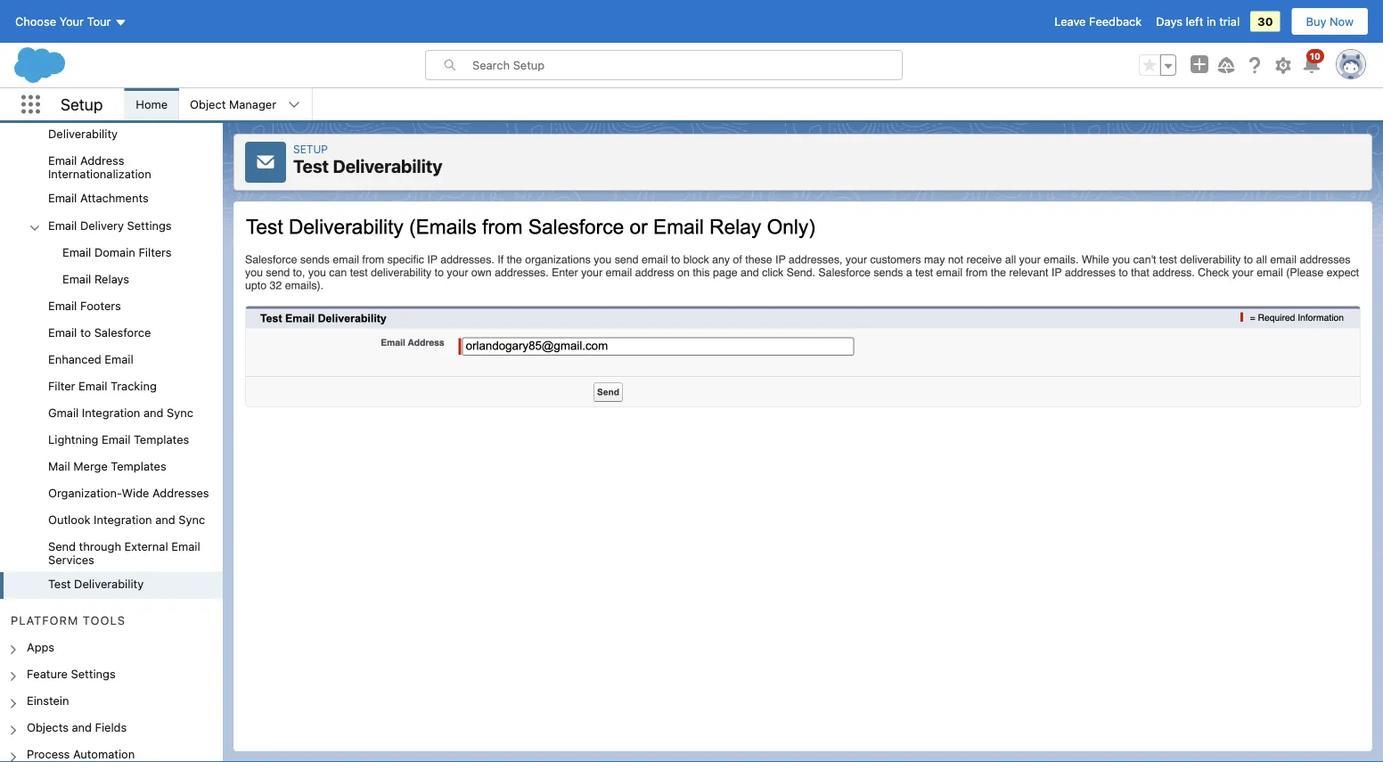 Task type: vqa. For each thing, say whether or not it's contained in the screenshot.
Email Footers
yes



Task type: describe. For each thing, give the bounding box(es) containing it.
gmail integration and sync link
[[48, 406, 193, 422]]

email inside 'send through external email services'
[[171, 540, 200, 553]]

filter
[[48, 379, 75, 392]]

filters
[[139, 245, 172, 258]]

email domain filters link
[[62, 245, 172, 261]]

address
[[80, 154, 124, 167]]

send
[[48, 540, 76, 553]]

integration for gmail
[[82, 406, 140, 419]]

feature settings link
[[27, 667, 116, 683]]

domain
[[94, 245, 135, 258]]

gmail
[[48, 406, 79, 419]]

merge
[[73, 459, 108, 473]]

and for gmail integration and sync
[[144, 406, 164, 419]]

buy now
[[1306, 15, 1354, 28]]

outlook integration and sync
[[48, 513, 205, 526]]

enhanced email link
[[48, 352, 133, 368]]

process
[[27, 747, 70, 761]]

object manager
[[190, 98, 276, 111]]

fields
[[95, 720, 127, 734]]

your
[[59, 15, 84, 28]]

now
[[1330, 15, 1354, 28]]

email delivery settings link
[[48, 218, 172, 234]]

email address internationalization link
[[48, 154, 223, 181]]

internationalization
[[48, 167, 151, 181]]

setup test deliverability
[[293, 143, 443, 176]]

enhanced email
[[48, 352, 133, 366]]

email footers
[[48, 299, 121, 312]]

integration for outlook
[[94, 513, 152, 526]]

email left delivery
[[48, 218, 77, 232]]

30
[[1258, 15, 1273, 28]]

process automation
[[27, 747, 135, 761]]

objects and fields link
[[27, 720, 127, 737]]

send through external email services link
[[48, 540, 223, 567]]

days left in trial
[[1156, 15, 1240, 28]]

email inside "link"
[[62, 245, 91, 258]]

relays
[[94, 272, 129, 285]]

mail
[[48, 459, 70, 473]]

choose your tour button
[[14, 7, 128, 36]]

test deliverability
[[48, 577, 144, 591]]

email to salesforce
[[48, 325, 151, 339]]

email address internationalization
[[48, 154, 151, 181]]

home
[[136, 98, 168, 111]]

email relays
[[62, 272, 129, 285]]

organization-wide addresses
[[48, 486, 209, 500]]

deliverability inside 'tree item'
[[74, 577, 144, 591]]

organization-
[[48, 486, 122, 500]]

sync for outlook integration and sync
[[179, 513, 205, 526]]

email up the email footers
[[62, 272, 91, 285]]

wide
[[122, 486, 149, 500]]

choose your tour
[[15, 15, 111, 28]]

2 vertical spatial and
[[72, 720, 92, 734]]

lightning email templates
[[48, 433, 189, 446]]

trial
[[1220, 15, 1240, 28]]

attachments
[[80, 191, 149, 205]]

delivery
[[80, 218, 124, 232]]

gmail integration and sync
[[48, 406, 193, 419]]

email attachments
[[48, 191, 149, 205]]

leave
[[1055, 15, 1086, 28]]

enhanced
[[48, 352, 101, 366]]

email delivery settings
[[48, 218, 172, 232]]

test deliverability tree item
[[0, 572, 223, 599]]

einstein
[[27, 694, 69, 707]]

outlook
[[48, 513, 90, 526]]

email delivery settings tree item
[[0, 213, 223, 293]]

email attachments link
[[48, 191, 149, 207]]

to
[[80, 325, 91, 339]]

platform tools
[[11, 614, 126, 627]]

email down gmail integration and sync link
[[102, 433, 131, 446]]

objects
[[27, 720, 69, 734]]

left
[[1186, 15, 1204, 28]]

group containing deliverability
[[0, 0, 223, 599]]

templates for lightning email templates
[[134, 433, 189, 446]]



Task type: locate. For each thing, give the bounding box(es) containing it.
sync inside gmail integration and sync link
[[167, 406, 193, 419]]

email domain filters
[[62, 245, 172, 258]]

0 vertical spatial settings
[[127, 218, 172, 232]]

templates
[[134, 433, 189, 446], [111, 459, 166, 473]]

sync inside outlook integration and sync link
[[179, 513, 205, 526]]

settings
[[127, 218, 172, 232], [71, 667, 116, 680]]

email left the footers
[[48, 299, 77, 312]]

through
[[79, 540, 121, 553]]

platform
[[11, 614, 79, 627]]

settings right 'feature'
[[71, 667, 116, 680]]

integration inside gmail integration and sync link
[[82, 406, 140, 419]]

sync for gmail integration and sync
[[167, 406, 193, 419]]

and up process automation
[[72, 720, 92, 734]]

0 vertical spatial test
[[293, 156, 329, 176]]

1 vertical spatial deliverability
[[333, 156, 443, 176]]

0 vertical spatial integration
[[82, 406, 140, 419]]

einstein link
[[27, 694, 69, 710]]

email relays link
[[62, 272, 129, 288]]

10
[[1310, 51, 1321, 61]]

apps link
[[27, 640, 54, 656]]

deliverability
[[48, 127, 118, 140], [333, 156, 443, 176], [74, 577, 144, 591]]

templates down gmail integration and sync link
[[134, 433, 189, 446]]

1 vertical spatial settings
[[71, 667, 116, 680]]

0 vertical spatial templates
[[134, 433, 189, 446]]

and for outlook integration and sync
[[155, 513, 175, 526]]

test
[[293, 156, 329, 176], [48, 577, 71, 591]]

tools
[[83, 614, 126, 627]]

test down services
[[48, 577, 71, 591]]

buy
[[1306, 15, 1327, 28]]

test down setup link
[[293, 156, 329, 176]]

manager
[[229, 98, 276, 111]]

sync
[[167, 406, 193, 419], [179, 513, 205, 526]]

1 vertical spatial setup
[[293, 143, 328, 155]]

setup link
[[293, 143, 328, 155]]

0 vertical spatial deliverability
[[48, 127, 118, 140]]

1 horizontal spatial setup
[[293, 143, 328, 155]]

settings inside tree item
[[127, 218, 172, 232]]

sync down addresses at the bottom left
[[179, 513, 205, 526]]

2 vertical spatial deliverability
[[74, 577, 144, 591]]

integration down filter email tracking link
[[82, 406, 140, 419]]

object
[[190, 98, 226, 111]]

email up email relays
[[62, 245, 91, 258]]

email down deliverability link
[[48, 154, 77, 167]]

days
[[1156, 15, 1183, 28]]

email inside email address internationalization
[[48, 154, 77, 167]]

feature settings
[[27, 667, 116, 680]]

test deliverability link
[[48, 577, 144, 593]]

and
[[144, 406, 164, 419], [155, 513, 175, 526], [72, 720, 92, 734]]

sync up lightning email templates
[[167, 406, 193, 419]]

email down salesforce
[[105, 352, 133, 366]]

addresses
[[152, 486, 209, 500]]

feedback
[[1089, 15, 1142, 28]]

email to salesforce link
[[48, 325, 151, 342]]

email left to
[[48, 325, 77, 339]]

leave feedback
[[1055, 15, 1142, 28]]

tour
[[87, 15, 111, 28]]

setup for setup
[[61, 95, 103, 114]]

buy now button
[[1291, 7, 1369, 36]]

deliverability inside setup test deliverability
[[333, 156, 443, 176]]

lightning email templates link
[[48, 433, 189, 449]]

templates up wide at bottom left
[[111, 459, 166, 473]]

setup inside setup test deliverability
[[293, 143, 328, 155]]

setup for setup test deliverability
[[293, 143, 328, 155]]

outlook integration and sync link
[[48, 513, 205, 529]]

filter email tracking link
[[48, 379, 157, 395]]

objects and fields
[[27, 720, 127, 734]]

home link
[[125, 88, 178, 120]]

group containing email domain filters
[[0, 240, 223, 293]]

Search Setup text field
[[472, 51, 902, 79]]

mail merge templates link
[[48, 459, 166, 476]]

leave feedback link
[[1055, 15, 1142, 28]]

integration inside outlook integration and sync link
[[94, 513, 152, 526]]

salesforce
[[94, 325, 151, 339]]

and down tracking
[[144, 406, 164, 419]]

email inside "link"
[[48, 299, 77, 312]]

mail merge templates
[[48, 459, 166, 473]]

email right external
[[171, 540, 200, 553]]

10 button
[[1301, 49, 1325, 76]]

email down enhanced email link
[[79, 379, 107, 392]]

in
[[1207, 15, 1216, 28]]

tracking
[[111, 379, 157, 392]]

0 vertical spatial and
[[144, 406, 164, 419]]

object manager link
[[179, 88, 287, 120]]

templates for mail merge templates
[[111, 459, 166, 473]]

process automation link
[[27, 747, 135, 762]]

integration down organization-wide addresses link
[[94, 513, 152, 526]]

send through external email services
[[48, 540, 200, 567]]

1 vertical spatial test
[[48, 577, 71, 591]]

1 vertical spatial integration
[[94, 513, 152, 526]]

test inside test deliverability link
[[48, 577, 71, 591]]

1 vertical spatial sync
[[179, 513, 205, 526]]

settings up filters
[[127, 218, 172, 232]]

lightning
[[48, 433, 99, 446]]

1 vertical spatial templates
[[111, 459, 166, 473]]

0 horizontal spatial test
[[48, 577, 71, 591]]

choose
[[15, 15, 56, 28]]

services
[[48, 553, 94, 567]]

0 horizontal spatial setup
[[61, 95, 103, 114]]

footers
[[80, 299, 121, 312]]

apps
[[27, 640, 54, 653]]

0 vertical spatial sync
[[167, 406, 193, 419]]

filter email tracking
[[48, 379, 157, 392]]

integration
[[82, 406, 140, 419], [94, 513, 152, 526]]

email footers link
[[48, 299, 121, 315]]

1 horizontal spatial settings
[[127, 218, 172, 232]]

feature
[[27, 667, 68, 680]]

1 vertical spatial and
[[155, 513, 175, 526]]

0 vertical spatial setup
[[61, 95, 103, 114]]

0 horizontal spatial settings
[[71, 667, 116, 680]]

email down internationalization
[[48, 191, 77, 205]]

external
[[124, 540, 168, 553]]

automation
[[73, 747, 135, 761]]

organization-wide addresses link
[[48, 486, 209, 502]]

group
[[0, 0, 223, 599], [1139, 54, 1177, 76], [0, 240, 223, 293]]

test inside setup test deliverability
[[293, 156, 329, 176]]

and down addresses at the bottom left
[[155, 513, 175, 526]]

1 horizontal spatial test
[[293, 156, 329, 176]]

deliverability link
[[48, 127, 118, 143]]

email
[[48, 154, 77, 167], [48, 191, 77, 205], [48, 218, 77, 232], [62, 245, 91, 258], [62, 272, 91, 285], [48, 299, 77, 312], [48, 325, 77, 339], [105, 352, 133, 366], [79, 379, 107, 392], [102, 433, 131, 446], [171, 540, 200, 553]]



